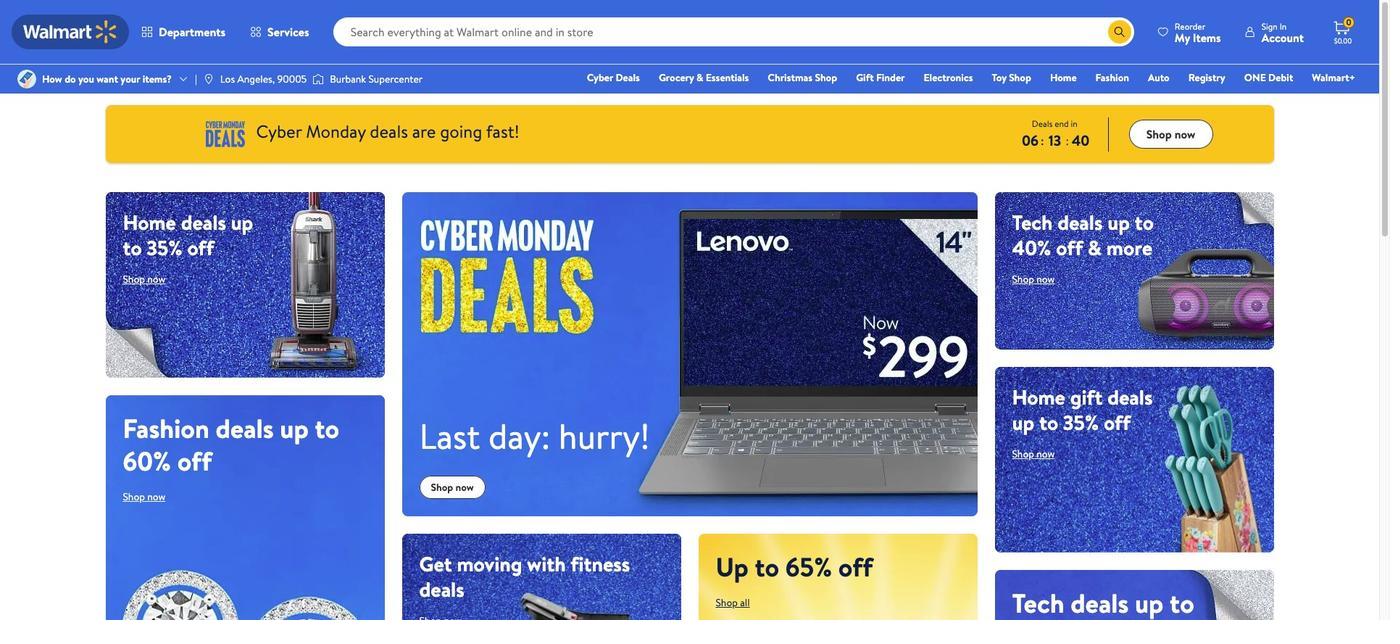 Task type: locate. For each thing, give the bounding box(es) containing it.
1 horizontal spatial 35%
[[1064, 408, 1100, 436]]

shop now link for tech deals up to 40% off & more
[[1013, 272, 1055, 286]]

0 vertical spatial deals
[[616, 70, 640, 85]]

deals
[[370, 119, 408, 144], [181, 208, 226, 236], [1058, 208, 1103, 236], [1108, 383, 1154, 411], [216, 410, 274, 447], [420, 575, 465, 603]]

shop now for fashion deals up to 60% off
[[123, 490, 166, 504]]

to for home deals up to 35% off
[[123, 234, 142, 262]]

1 horizontal spatial deals
[[1033, 117, 1053, 129]]

shop now down 40%
[[1013, 272, 1055, 286]]

1 horizontal spatial  image
[[203, 73, 215, 85]]

shop now link for fashion deals up to 60% off
[[123, 490, 166, 504]]

shop now link down home deals up to 35% off
[[123, 272, 166, 286]]

home inside home deals up to 35% off
[[123, 208, 176, 236]]

christmas
[[768, 70, 813, 85]]

now down 60%
[[147, 490, 166, 504]]

electronics link
[[918, 70, 980, 86]]

2 horizontal spatial  image
[[313, 72, 324, 86]]

1 vertical spatial deals
[[1033, 117, 1053, 129]]

now down 40%
[[1037, 272, 1055, 286]]

up inside tech deals up to 40% off & more
[[1108, 208, 1131, 236]]

cyber
[[587, 70, 614, 85], [256, 119, 302, 144]]

departments
[[159, 24, 226, 40]]

shop now down home gift deals up to 35% off
[[1013, 446, 1055, 461]]

shop for up to 65% off
[[716, 595, 738, 610]]

tech
[[1013, 208, 1053, 236]]

now for last day: hurry!
[[456, 480, 474, 494]]

: right 13
[[1066, 132, 1069, 148]]

grocery & essentials
[[659, 70, 749, 85]]

home inside home gift deals up to 35% off
[[1013, 383, 1066, 411]]

home for home gift deals up to 35% off
[[1013, 383, 1066, 411]]

gift finder link
[[850, 70, 912, 86]]

35%
[[147, 234, 183, 262], [1064, 408, 1100, 436]]

fashion for fashion
[[1096, 70, 1130, 85]]

registry
[[1189, 70, 1226, 85]]

shop now link down 40%
[[1013, 272, 1055, 286]]

& right "grocery"
[[697, 70, 704, 85]]

& inside grocery & essentials link
[[697, 70, 704, 85]]

shop
[[815, 70, 838, 85], [1010, 70, 1032, 85], [1147, 126, 1173, 142], [123, 272, 145, 286], [1013, 272, 1035, 286], [1013, 446, 1035, 461], [431, 480, 453, 494], [123, 490, 145, 504], [716, 595, 738, 610]]

deals left "grocery"
[[616, 70, 640, 85]]

up inside home deals up to 35% off
[[231, 208, 253, 236]]

0 horizontal spatial cyber
[[256, 119, 302, 144]]

0 horizontal spatial 35%
[[147, 234, 183, 262]]

deals
[[616, 70, 640, 85], [1033, 117, 1053, 129]]

0
[[1347, 16, 1352, 28]]

:
[[1041, 132, 1045, 148], [1066, 132, 1069, 148]]

1 vertical spatial 35%
[[1064, 408, 1100, 436]]

off inside home deals up to 35% off
[[187, 234, 214, 262]]

fashion inside fashion deals up to 60% off
[[123, 410, 209, 447]]

one debit
[[1245, 70, 1294, 85]]

shop now
[[1147, 126, 1196, 142], [123, 272, 166, 286], [1013, 272, 1055, 286], [1013, 446, 1055, 461], [431, 480, 474, 494], [123, 490, 166, 504]]

registry link
[[1183, 70, 1233, 86]]

2 vertical spatial home
[[1013, 383, 1066, 411]]

now down home deals up to 35% off
[[147, 272, 166, 286]]

off inside fashion deals up to 60% off
[[177, 443, 212, 479]]

deals left end in the right top of the page
[[1033, 117, 1053, 129]]

account
[[1262, 29, 1305, 45]]

shop now button
[[1130, 120, 1214, 149]]

 image for los
[[203, 73, 215, 85]]

0 vertical spatial home
[[1051, 70, 1077, 85]]

off inside tech deals up to 40% off & more
[[1057, 234, 1084, 262]]

up inside home gift deals up to 35% off
[[1013, 408, 1035, 436]]

shop now down last
[[431, 480, 474, 494]]

toy shop
[[992, 70, 1032, 85]]

1 horizontal spatial &
[[1089, 234, 1102, 262]]

fashion link
[[1090, 70, 1136, 86]]

auto link
[[1142, 70, 1177, 86]]

fashion deals up to 60% off
[[123, 410, 339, 479]]

deals inside "get moving with fitness deals"
[[420, 575, 465, 603]]

40%
[[1013, 234, 1052, 262]]

christmas shop link
[[762, 70, 844, 86]]

shop all
[[716, 595, 750, 610]]

want
[[97, 72, 118, 86]]

home
[[1051, 70, 1077, 85], [123, 208, 176, 236], [1013, 383, 1066, 411]]

1 vertical spatial home
[[123, 208, 176, 236]]

&
[[697, 70, 704, 85], [1089, 234, 1102, 262]]

shop now link down home gift deals up to 35% off
[[1013, 446, 1055, 461]]

35% inside home gift deals up to 35% off
[[1064, 408, 1100, 436]]

shop now for tech deals up to 40% off & more
[[1013, 272, 1055, 286]]

shop now link for home gift deals up to 35% off
[[1013, 446, 1055, 461]]

reorder my items
[[1175, 20, 1222, 45]]

fitness
[[571, 549, 630, 578]]

1 horizontal spatial fashion
[[1096, 70, 1130, 85]]

0 vertical spatial 35%
[[147, 234, 183, 262]]

essentials
[[706, 70, 749, 85]]

0 horizontal spatial fashion
[[123, 410, 209, 447]]

0 vertical spatial &
[[697, 70, 704, 85]]

1 vertical spatial fashion
[[123, 410, 209, 447]]

0 vertical spatial cyber
[[587, 70, 614, 85]]

shop for fashion deals up to 60% off
[[123, 490, 145, 504]]

christmas shop
[[768, 70, 838, 85]]

shop now down 60%
[[123, 490, 166, 504]]

search icon image
[[1115, 26, 1126, 38]]

now inside button
[[1175, 126, 1196, 142]]

now down home gift deals up to 35% off
[[1037, 446, 1055, 461]]

& left more
[[1089, 234, 1102, 262]]

0 horizontal spatial :
[[1041, 132, 1045, 148]]

off for home deals up to 35% off
[[187, 234, 214, 262]]

now
[[1175, 126, 1196, 142], [147, 272, 166, 286], [1037, 272, 1055, 286], [1037, 446, 1055, 461], [456, 480, 474, 494], [147, 490, 166, 504]]

to for tech deals up to 40% off & more
[[1136, 208, 1155, 236]]

all
[[741, 595, 750, 610]]

up inside fashion deals up to 60% off
[[280, 410, 309, 447]]

how
[[42, 72, 62, 86]]

1 : from the left
[[1041, 132, 1045, 148]]

Search search field
[[333, 17, 1135, 46]]

0 horizontal spatial &
[[697, 70, 704, 85]]

shop now link
[[123, 272, 166, 286], [1013, 272, 1055, 286], [1013, 446, 1055, 461], [420, 475, 486, 499], [123, 490, 166, 504]]

to inside fashion deals up to 60% off
[[315, 410, 339, 447]]

0 $0.00
[[1335, 16, 1353, 46]]

Walmart Site-Wide search field
[[333, 17, 1135, 46]]

home link
[[1044, 70, 1084, 86]]

going
[[440, 119, 483, 144]]

my
[[1175, 29, 1191, 45]]

clear search field text image
[[1091, 26, 1103, 37]]

now down registry link
[[1175, 126, 1196, 142]]

1 vertical spatial &
[[1089, 234, 1102, 262]]

day:
[[489, 412, 551, 460]]

1 horizontal spatial cyber
[[587, 70, 614, 85]]

fashion
[[1096, 70, 1130, 85], [123, 410, 209, 447]]

sign in account
[[1262, 20, 1305, 45]]

shop now link for home deals up to 35% off
[[123, 272, 166, 286]]

1 vertical spatial cyber
[[256, 119, 302, 144]]

off
[[187, 234, 214, 262], [1057, 234, 1084, 262], [1104, 408, 1131, 436], [177, 443, 212, 479], [839, 549, 874, 585]]

to inside tech deals up to 40% off & more
[[1136, 208, 1155, 236]]

shop for tech deals up to 40% off & more
[[1013, 272, 1035, 286]]

shop now link for last day: hurry!
[[420, 475, 486, 499]]

now for fashion deals up to 60% off
[[147, 490, 166, 504]]

off for fashion deals up to 60% off
[[177, 443, 212, 479]]

to inside home deals up to 35% off
[[123, 234, 142, 262]]

40
[[1072, 130, 1090, 150]]

shop now link down last
[[420, 475, 486, 499]]

& inside tech deals up to 40% off & more
[[1089, 234, 1102, 262]]

0 horizontal spatial  image
[[17, 70, 36, 88]]

deals inside tech deals up to 40% off & more
[[1058, 208, 1103, 236]]

cyber for cyber deals
[[587, 70, 614, 85]]

home gift deals up to 35% off
[[1013, 383, 1154, 436]]

|
[[195, 72, 197, 86]]

now down last
[[456, 480, 474, 494]]

1 horizontal spatial :
[[1066, 132, 1069, 148]]

 image right |
[[203, 73, 215, 85]]

0 vertical spatial fashion
[[1096, 70, 1130, 85]]

shop now link down 60%
[[123, 490, 166, 504]]

shop now for home gift deals up to 35% off
[[1013, 446, 1055, 461]]

get moving with fitness deals
[[420, 549, 630, 603]]

up for fashion deals up to 60% off
[[280, 410, 309, 447]]

 image
[[17, 70, 36, 88], [313, 72, 324, 86], [203, 73, 215, 85]]

auto
[[1149, 70, 1170, 85]]

up for tech deals up to 40% off & more
[[1108, 208, 1131, 236]]

hurry!
[[559, 412, 650, 460]]

: right 06 in the top of the page
[[1041, 132, 1045, 148]]

 image left how
[[17, 70, 36, 88]]

monday
[[306, 119, 366, 144]]

up
[[716, 549, 749, 585]]

now for home gift deals up to 35% off
[[1037, 446, 1055, 461]]

up
[[231, 208, 253, 236], [1108, 208, 1131, 236], [1013, 408, 1035, 436], [280, 410, 309, 447]]

cyber deals
[[587, 70, 640, 85]]

to
[[1136, 208, 1155, 236], [123, 234, 142, 262], [1040, 408, 1059, 436], [315, 410, 339, 447], [755, 549, 780, 585]]

shop now down auto
[[1147, 126, 1196, 142]]

off for tech deals up to 40% off & more
[[1057, 234, 1084, 262]]

in
[[1072, 117, 1078, 129]]

 image right 90005
[[313, 72, 324, 86]]

shop now down home deals up to 35% off
[[123, 272, 166, 286]]



Task type: describe. For each thing, give the bounding box(es) containing it.
walmart+ link
[[1306, 70, 1363, 86]]

moving
[[457, 549, 523, 578]]

walmart+
[[1313, 70, 1356, 85]]

gift finder
[[857, 70, 905, 85]]

shop for home gift deals up to 35% off
[[1013, 446, 1035, 461]]

home for home deals up to 35% off
[[123, 208, 176, 236]]

one
[[1245, 70, 1267, 85]]

los
[[220, 72, 235, 86]]

up to 65% off
[[716, 549, 874, 585]]

last
[[420, 412, 480, 460]]

electronics
[[924, 70, 974, 85]]

grocery
[[659, 70, 695, 85]]

off inside home gift deals up to 35% off
[[1104, 408, 1131, 436]]

do
[[65, 72, 76, 86]]

walmart image
[[23, 20, 117, 44]]

gift
[[857, 70, 874, 85]]

last day: hurry!
[[420, 412, 650, 460]]

sign
[[1262, 20, 1278, 32]]

deals end in 06 : 13 : 40
[[1022, 117, 1090, 150]]

home for home
[[1051, 70, 1077, 85]]

angeles,
[[237, 72, 275, 86]]

departments button
[[129, 15, 238, 49]]

up for home deals up to 35% off
[[231, 208, 253, 236]]

walmart plus logo image
[[164, 121, 245, 147]]

your
[[121, 72, 140, 86]]

shop all link
[[716, 595, 750, 610]]

cyber monday deals are going fast!
[[256, 119, 520, 144]]

shop inside button
[[1147, 126, 1173, 142]]

cyber deals link
[[581, 70, 647, 86]]

shop for last day: hurry!
[[431, 480, 453, 494]]

finder
[[877, 70, 905, 85]]

0 horizontal spatial deals
[[616, 70, 640, 85]]

los angeles, 90005
[[220, 72, 307, 86]]

toy shop link
[[986, 70, 1038, 86]]

cyber for cyber monday deals are going fast!
[[256, 119, 302, 144]]

fashion for fashion deals up to 60% off
[[123, 410, 209, 447]]

burbank supercenter
[[330, 72, 423, 86]]

in
[[1281, 20, 1288, 32]]

$0.00
[[1335, 36, 1353, 46]]

fast!
[[486, 119, 520, 144]]

burbank
[[330, 72, 366, 86]]

now for home deals up to 35% off
[[147, 272, 166, 286]]

deals inside deals end in 06 : 13 : 40
[[1033, 117, 1053, 129]]

13
[[1049, 130, 1062, 150]]

90005
[[277, 72, 307, 86]]

2 : from the left
[[1066, 132, 1069, 148]]

 image for how
[[17, 70, 36, 88]]

supercenter
[[369, 72, 423, 86]]

shop now for home deals up to 35% off
[[123, 272, 166, 286]]

to inside home gift deals up to 35% off
[[1040, 408, 1059, 436]]

now for tech deals up to 40% off & more
[[1037, 272, 1055, 286]]

 image for burbank
[[313, 72, 324, 86]]

grocery & essentials link
[[653, 70, 756, 86]]

one debit link
[[1238, 70, 1301, 86]]

shop now for last day: hurry!
[[431, 480, 474, 494]]

how do you want your items?
[[42, 72, 172, 86]]

tech deals up to 40% off & more
[[1013, 208, 1155, 262]]

with
[[527, 549, 566, 578]]

shop for home deals up to 35% off
[[123, 272, 145, 286]]

items?
[[143, 72, 172, 86]]

debit
[[1269, 70, 1294, 85]]

you
[[78, 72, 94, 86]]

toy
[[992, 70, 1007, 85]]

get
[[420, 549, 452, 578]]

06
[[1022, 130, 1039, 150]]

35% inside home deals up to 35% off
[[147, 234, 183, 262]]

more
[[1107, 234, 1153, 262]]

65%
[[786, 549, 833, 585]]

reorder
[[1175, 20, 1206, 32]]

deals inside home gift deals up to 35% off
[[1108, 383, 1154, 411]]

gift
[[1071, 383, 1103, 411]]

services
[[268, 24, 309, 40]]

deals inside fashion deals up to 60% off
[[216, 410, 274, 447]]

deals inside home deals up to 35% off
[[181, 208, 226, 236]]

are
[[412, 119, 436, 144]]

items
[[1194, 29, 1222, 45]]

services button
[[238, 15, 322, 49]]

shop now inside button
[[1147, 126, 1196, 142]]

to for fashion deals up to 60% off
[[315, 410, 339, 447]]

60%
[[123, 443, 171, 479]]

end
[[1055, 117, 1069, 129]]

home deals up to 35% off
[[123, 208, 253, 262]]



Task type: vqa. For each thing, say whether or not it's contained in the screenshot.
off within tech deals up to 40% off & more
yes



